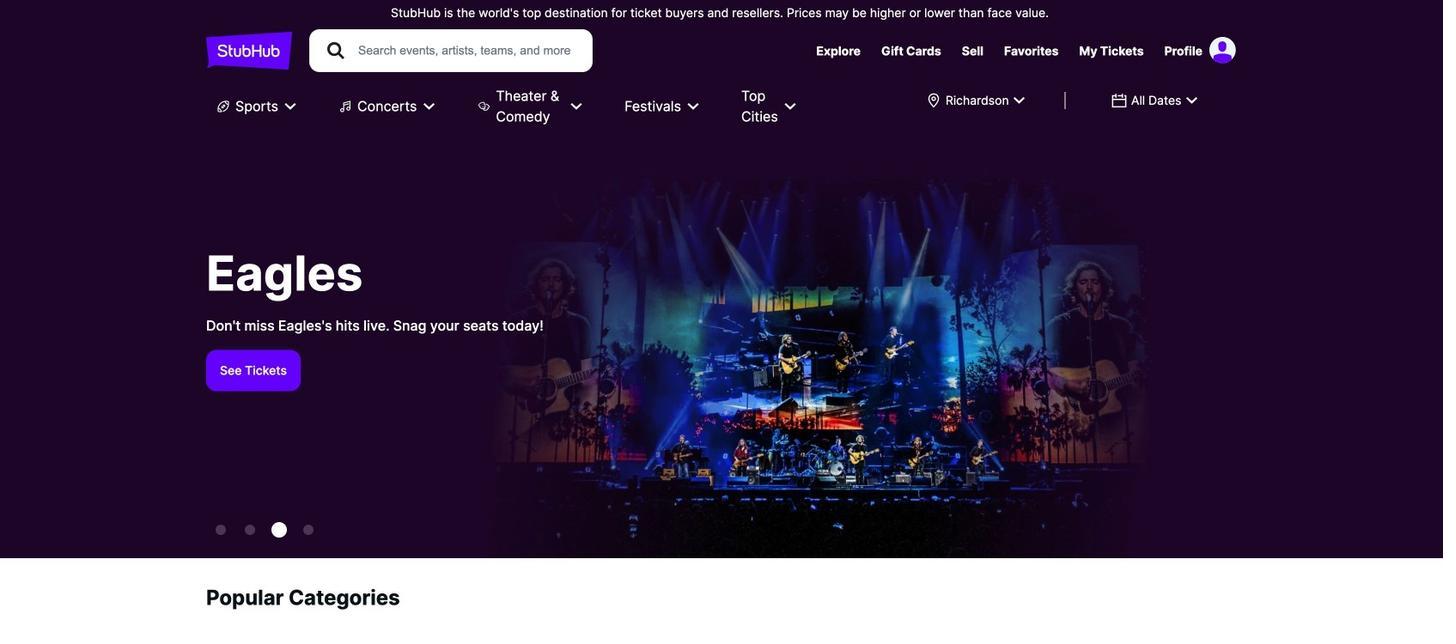 Task type: describe. For each thing, give the bounding box(es) containing it.
3 - nate bargatze image
[[303, 525, 314, 535]]

2 - eagles image
[[272, 523, 287, 538]]

1 - jazz in the gardens music fest image
[[245, 525, 255, 535]]

stubhub image
[[206, 29, 292, 72]]



Task type: locate. For each thing, give the bounding box(es) containing it.
Search events, artists, teams, and more field
[[357, 41, 577, 60]]

0 - nba image
[[216, 525, 226, 535]]

None field
[[915, 85, 1037, 116], [1101, 85, 1210, 116], [915, 85, 1037, 116], [1101, 85, 1210, 116]]



Task type: vqa. For each thing, say whether or not it's contained in the screenshot.
topmost Dates
no



